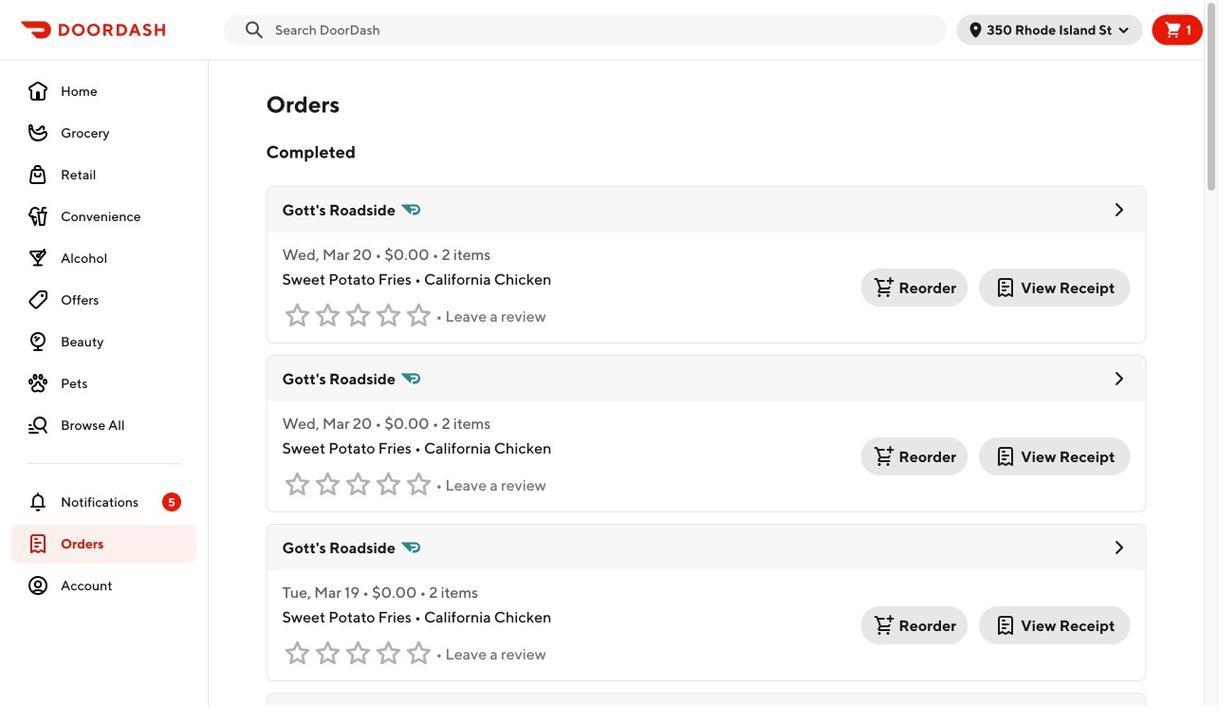 Task type: vqa. For each thing, say whether or not it's contained in the screenshot.
pm on the left
no



Task type: describe. For each thing, give the bounding box(es) containing it.
Store search: begin typing to search for stores available on DoorDash text field
[[275, 20, 936, 39]]



